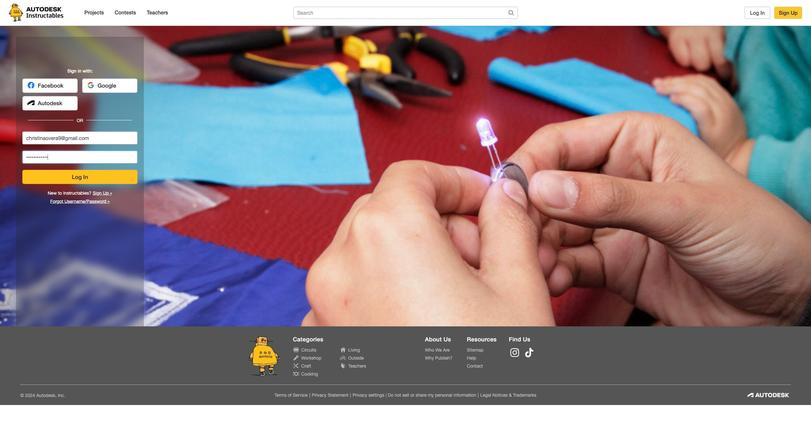 Task type: describe. For each thing, give the bounding box(es) containing it.
facebook image
[[27, 82, 35, 89]]

category circuits image
[[293, 347, 298, 351]]

instagram image
[[509, 347, 521, 359]]

category living image
[[340, 347, 345, 351]]

Search search field
[[296, 8, 496, 17]]

autodesk image
[[747, 392, 792, 399]]

category outside image
[[340, 355, 345, 359]]

tiktok image
[[524, 347, 536, 359]]



Task type: locate. For each thing, give the bounding box(es) containing it.
category workshop image
[[293, 355, 298, 359]]

category cooking image
[[293, 371, 298, 375]]

autodesk image
[[27, 99, 35, 107]]

category teachers image
[[340, 363, 345, 367]]

Username text field
[[22, 132, 138, 144]]

Password password field
[[22, 151, 138, 164]]

category craft image
[[293, 363, 298, 367]]

google image
[[87, 82, 95, 89]]



Task type: vqa. For each thing, say whether or not it's contained in the screenshot.
Enter Now! link
no



